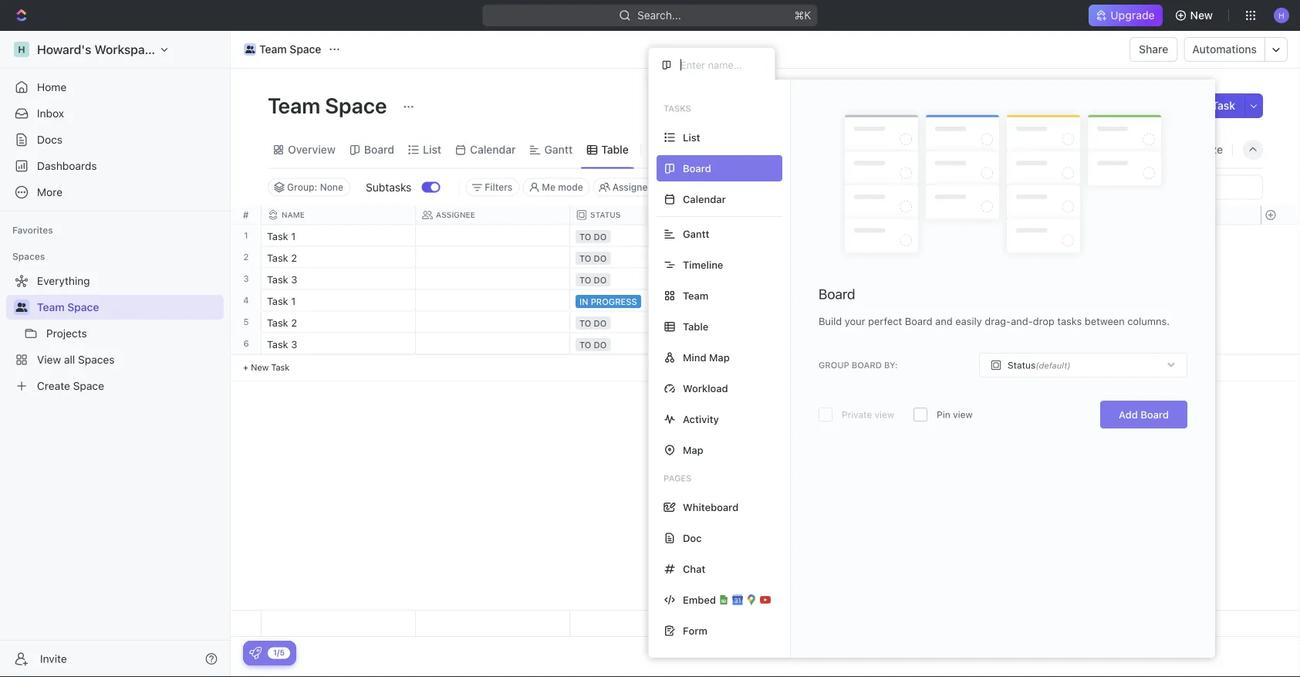 Task type: locate. For each thing, give the bounding box(es) containing it.
4 do from the top
[[594, 318, 607, 328]]

5 do from the top
[[594, 340, 607, 350]]

0 vertical spatial task 3
[[267, 273, 297, 285]]

0 horizontal spatial new
[[251, 362, 269, 373]]

view right private
[[875, 409, 895, 420]]

gantt left table 'link'
[[545, 143, 573, 156]]

in progress cell
[[571, 290, 725, 311]]

board
[[364, 143, 395, 156], [819, 286, 856, 302], [906, 316, 933, 327], [1141, 409, 1170, 421]]

hide right closed in the top of the page
[[771, 182, 791, 193]]

3 up 4
[[244, 274, 249, 284]]

3 inside 1 2 3 4 5 6
[[244, 274, 249, 284]]

1 horizontal spatial table
[[683, 321, 709, 332]]

team inside "tree"
[[37, 301, 65, 313]]

your
[[845, 316, 866, 327]]

row inside grid
[[262, 206, 1034, 225]]

to do
[[580, 232, 607, 242], [580, 253, 607, 263], [580, 275, 607, 285], [580, 318, 607, 328], [580, 340, 607, 350]]

4 to from the top
[[580, 318, 592, 328]]

assignees
[[613, 182, 659, 193]]

0 vertical spatial gantt
[[545, 143, 573, 156]]

2 down task 1
[[291, 317, 297, 328]]

1 horizontal spatial hide
[[1118, 143, 1142, 156]]

‎task
[[267, 230, 288, 242], [267, 252, 288, 263]]

1 vertical spatial hide
[[771, 182, 791, 193]]

sidebar navigation
[[0, 31, 231, 677]]

between
[[1085, 316, 1125, 327]]

0 horizontal spatial list
[[423, 143, 442, 156]]

add
[[1189, 99, 1210, 112], [1120, 409, 1139, 421]]

0 vertical spatial table
[[602, 143, 629, 156]]

calendar right list link
[[470, 143, 516, 156]]

calendar down show
[[683, 193, 726, 205]]

team space link inside "tree"
[[37, 295, 221, 320]]

2 set priority image from the top
[[877, 291, 900, 314]]

3 set priority element from the top
[[877, 291, 900, 314]]

1 to do from the top
[[580, 232, 607, 242]]

perfect
[[869, 316, 903, 327]]

2 inside 1 2 3 4 5 6
[[244, 252, 249, 262]]

subtasks
[[366, 181, 412, 193]]

grid
[[231, 206, 1301, 637]]

dashboards
[[37, 159, 97, 172]]

0 vertical spatial hide
[[1118, 143, 1142, 156]]

1 vertical spatial gantt
[[683, 228, 710, 240]]

view right pin
[[954, 409, 973, 420]]

task
[[1213, 99, 1236, 112], [267, 273, 288, 285], [267, 295, 288, 307], [267, 317, 288, 328], [267, 338, 288, 350], [271, 362, 290, 373]]

view
[[875, 409, 895, 420], [954, 409, 973, 420]]

space right user group icon
[[67, 301, 99, 313]]

‎task up ‎task 2
[[267, 230, 288, 242]]

team up the overview link
[[268, 92, 321, 118]]

1 vertical spatial calendar
[[683, 193, 726, 205]]

space inside "tree"
[[67, 301, 99, 313]]

press space to select this row. row containing 5
[[231, 312, 262, 333]]

home link
[[6, 75, 224, 100]]

to
[[580, 232, 592, 242], [580, 253, 592, 263], [580, 275, 592, 285], [580, 318, 592, 328], [580, 340, 592, 350]]

calendar link
[[467, 139, 516, 161]]

1 vertical spatial new
[[251, 362, 269, 373]]

team space right user group image
[[259, 43, 322, 56]]

to do for to do cell for press space to select this row. row containing ‎task 1
[[580, 232, 607, 242]]

do for to do cell corresponding to press space to select this row. row containing task 2
[[594, 318, 607, 328]]

5 to from the top
[[580, 340, 592, 350]]

press space to select this row. row containing 1
[[231, 225, 262, 247]]

1 vertical spatial table
[[683, 321, 709, 332]]

task 3
[[267, 273, 297, 285], [267, 338, 297, 350]]

add inside button
[[1189, 99, 1210, 112]]

do for to do cell for press space to select this row. row containing ‎task 1
[[594, 232, 607, 242]]

press space to select this row. row containing task 2
[[262, 312, 1034, 335]]

team space
[[259, 43, 322, 56], [268, 92, 392, 118], [37, 301, 99, 313]]

0 vertical spatial ‎task
[[267, 230, 288, 242]]

1 vertical spatial ‎task
[[267, 252, 288, 263]]

3 do from the top
[[594, 275, 607, 285]]

1 horizontal spatial list
[[683, 132, 701, 143]]

press space to select this row. row
[[231, 225, 262, 247], [262, 225, 1034, 249], [231, 247, 262, 268], [262, 247, 1034, 271], [231, 268, 262, 290], [262, 268, 1034, 290], [231, 290, 262, 312], [262, 290, 1034, 314], [231, 312, 262, 333], [262, 312, 1034, 335], [231, 333, 262, 355], [262, 333, 1034, 357], [262, 611, 1034, 637]]

1 set priority element from the top
[[877, 226, 900, 249]]

team right user group image
[[259, 43, 287, 56]]

1 horizontal spatial view
[[954, 409, 973, 420]]

2 vertical spatial team space
[[37, 301, 99, 313]]

new inside button
[[1191, 9, 1214, 22]]

table up mind
[[683, 321, 709, 332]]

hide right search
[[1118, 143, 1142, 156]]

2 horizontal spatial space
[[325, 92, 387, 118]]

1 up task 2
[[291, 295, 296, 307]]

0 vertical spatial new
[[1191, 9, 1214, 22]]

2 to from the top
[[580, 253, 592, 263]]

user group image
[[16, 303, 27, 312]]

in
[[580, 296, 589, 307]]

cell
[[416, 225, 571, 246], [725, 225, 879, 246], [416, 247, 571, 268], [725, 247, 879, 268], [416, 268, 571, 289], [725, 268, 879, 289], [879, 268, 1034, 289], [416, 290, 571, 311], [725, 290, 879, 311], [416, 312, 571, 332], [725, 312, 879, 332], [416, 333, 571, 354], [725, 333, 879, 354], [879, 611, 1034, 636]]

set priority element for task 1
[[877, 291, 900, 314]]

group
[[819, 360, 850, 370]]

0 vertical spatial map
[[710, 352, 730, 363]]

1 horizontal spatial team space link
[[240, 40, 325, 59]]

list
[[683, 132, 701, 143], [423, 143, 442, 156]]

0 horizontal spatial table
[[602, 143, 629, 156]]

1 horizontal spatial new
[[1191, 9, 1214, 22]]

share
[[1140, 43, 1169, 56]]

do
[[594, 232, 607, 242], [594, 253, 607, 263], [594, 275, 607, 285], [594, 318, 607, 328], [594, 340, 607, 350]]

new up automations
[[1191, 9, 1214, 22]]

team space right user group icon
[[37, 301, 99, 313]]

chat
[[683, 563, 706, 575]]

set priority element for ‎task 1
[[877, 226, 900, 249]]

team space link
[[240, 40, 325, 59], [37, 295, 221, 320]]

1 to from the top
[[580, 232, 592, 242]]

home
[[37, 81, 67, 93]]

1 vertical spatial add
[[1120, 409, 1139, 421]]

1/5
[[273, 648, 285, 657]]

columns.
[[1128, 316, 1171, 327]]

row
[[262, 206, 1034, 225]]

press space to select this row. row containing ‎task 2
[[262, 247, 1034, 271]]

1 vertical spatial team space link
[[37, 295, 221, 320]]

1 for task 1
[[291, 295, 296, 307]]

5 to do from the top
[[580, 340, 607, 350]]

do for to do cell associated with press space to select this row. row containing ‎task 2
[[594, 253, 607, 263]]

‎task down ‎task 1
[[267, 252, 288, 263]]

press space to select this row. row containing 3
[[231, 268, 262, 290]]

2 vertical spatial space
[[67, 301, 99, 313]]

6
[[243, 339, 249, 349]]

2
[[291, 252, 297, 263], [244, 252, 249, 262], [291, 317, 297, 328]]

set priority image for task 2
[[877, 312, 900, 335]]

group board by:
[[819, 360, 898, 370]]

space
[[290, 43, 322, 56], [325, 92, 387, 118], [67, 301, 99, 313]]

task for third to do cell from the bottom of the page
[[267, 273, 288, 285]]

1 inside 1 2 3 4 5 6
[[244, 230, 248, 241]]

4 to do cell from the top
[[571, 312, 725, 332]]

0 horizontal spatial team space link
[[37, 295, 221, 320]]

0 horizontal spatial view
[[875, 409, 895, 420]]

to do for third to do cell from the bottom of the page
[[580, 275, 607, 285]]

2 down ‎task 1
[[291, 252, 297, 263]]

onboarding checklist button image
[[249, 647, 262, 659]]

1 to do cell from the top
[[571, 225, 725, 246]]

and-
[[1012, 316, 1034, 327]]

0 horizontal spatial map
[[683, 444, 704, 456]]

1 horizontal spatial add
[[1189, 99, 1210, 112]]

set priority element
[[877, 226, 900, 249], [877, 247, 900, 271], [877, 291, 900, 314], [877, 312, 900, 335]]

map right mind
[[710, 352, 730, 363]]

map
[[710, 352, 730, 363], [683, 444, 704, 456]]

task for fifth to do cell from the top
[[267, 338, 288, 350]]

4 to do from the top
[[580, 318, 607, 328]]

0 vertical spatial add
[[1189, 99, 1210, 112]]

favorites button
[[6, 221, 59, 239]]

2 do from the top
[[594, 253, 607, 263]]

team down timeline
[[683, 290, 709, 302]]

3 set priority image from the top
[[877, 312, 900, 335]]

hide
[[1118, 143, 1142, 156], [771, 182, 791, 193]]

gantt up timeline
[[683, 228, 710, 240]]

workload
[[683, 383, 729, 394]]

1 set priority image from the top
[[877, 226, 900, 249]]

new
[[1191, 9, 1214, 22], [251, 362, 269, 373]]

0 horizontal spatial add
[[1120, 409, 1139, 421]]

table up assignees button
[[602, 143, 629, 156]]

to do cell
[[571, 225, 725, 246], [571, 247, 725, 268], [571, 268, 725, 289], [571, 312, 725, 332], [571, 333, 725, 354]]

press space to select this row. row containing ‎task 1
[[262, 225, 1034, 249]]

task 3 down ‎task 2
[[267, 273, 297, 285]]

space right user group image
[[290, 43, 322, 56]]

automations button
[[1185, 38, 1265, 61]]

0 vertical spatial space
[[290, 43, 322, 56]]

0 horizontal spatial space
[[67, 301, 99, 313]]

1 for ‎task 1
[[291, 230, 296, 242]]

2 view from the left
[[954, 409, 973, 420]]

1 vertical spatial task 3
[[267, 338, 297, 350]]

1 view from the left
[[875, 409, 895, 420]]

grid containing ‎task 1
[[231, 206, 1301, 637]]

spaces
[[12, 251, 45, 262]]

new button
[[1169, 3, 1223, 28]]

show closed
[[688, 182, 744, 193]]

0 horizontal spatial gantt
[[545, 143, 573, 156]]

1 ‎task from the top
[[267, 230, 288, 242]]

team space up the overview
[[268, 92, 392, 118]]

0 horizontal spatial hide
[[771, 182, 791, 193]]

0 vertical spatial calendar
[[470, 143, 516, 156]]

2 to do from the top
[[580, 253, 607, 263]]

set priority image for ‎task 1
[[877, 226, 900, 249]]

3 down ‎task 2
[[291, 273, 297, 285]]

view for pin view
[[954, 409, 973, 420]]

team right user group icon
[[37, 301, 65, 313]]

task for to do cell corresponding to press space to select this row. row containing task 2
[[267, 317, 288, 328]]

0 horizontal spatial calendar
[[470, 143, 516, 156]]

2 to do cell from the top
[[571, 247, 725, 268]]

4 set priority element from the top
[[877, 312, 900, 335]]

tasks
[[1058, 316, 1083, 327]]

list right board link at left
[[423, 143, 442, 156]]

space up board link at left
[[325, 92, 387, 118]]

3
[[291, 273, 297, 285], [244, 274, 249, 284], [291, 338, 297, 350]]

task 3 down task 2
[[267, 338, 297, 350]]

1 down # at the top
[[244, 230, 248, 241]]

1 vertical spatial map
[[683, 444, 704, 456]]

to for third to do cell from the bottom of the page
[[580, 275, 592, 285]]

private
[[842, 409, 873, 420]]

customize button
[[1150, 139, 1228, 161]]

new down task 2
[[251, 362, 269, 373]]

map down activity
[[683, 444, 704, 456]]

pages
[[664, 473, 692, 483]]

hide inside button
[[771, 182, 791, 193]]

1 up ‎task 2
[[291, 230, 296, 242]]

inbox link
[[6, 101, 224, 126]]

view for private view
[[875, 409, 895, 420]]

list down 'tasks'
[[683, 132, 701, 143]]

user group image
[[245, 46, 255, 53]]

2 set priority element from the top
[[877, 247, 900, 271]]

1 do from the top
[[594, 232, 607, 242]]

1 horizontal spatial calendar
[[683, 193, 726, 205]]

calendar
[[470, 143, 516, 156], [683, 193, 726, 205]]

drag-
[[985, 316, 1012, 327]]

to do for to do cell associated with press space to select this row. row containing ‎task 2
[[580, 253, 607, 263]]

set priority image
[[877, 247, 900, 271]]

gantt
[[545, 143, 573, 156], [683, 228, 710, 240]]

status (default)
[[1008, 360, 1071, 371]]

to do for to do cell corresponding to press space to select this row. row containing task 2
[[580, 318, 607, 328]]

3 to from the top
[[580, 275, 592, 285]]

row group
[[231, 225, 262, 382], [262, 225, 1034, 382], [1262, 225, 1300, 382], [1262, 611, 1300, 636]]

2 for 1
[[244, 252, 249, 262]]

2 left ‎task 2
[[244, 252, 249, 262]]

2 task 3 from the top
[[267, 338, 297, 350]]

1 task 3 from the top
[[267, 273, 297, 285]]

0 vertical spatial team space link
[[240, 40, 325, 59]]

set priority image
[[877, 226, 900, 249], [877, 291, 900, 314], [877, 312, 900, 335]]

2 ‎task from the top
[[267, 252, 288, 263]]

⌘k
[[795, 9, 812, 22]]

task 3 for fifth to do cell from the top
[[267, 338, 297, 350]]

3 to do from the top
[[580, 275, 607, 285]]



Task type: describe. For each thing, give the bounding box(es) containing it.
3 down task 2
[[291, 338, 297, 350]]

closed
[[715, 182, 744, 193]]

form
[[683, 625, 708, 637]]

private view
[[842, 409, 895, 420]]

1 vertical spatial space
[[325, 92, 387, 118]]

to do for fifth to do cell from the top
[[580, 340, 607, 350]]

mind
[[683, 352, 707, 363]]

new for new task
[[251, 362, 269, 373]]

task 1
[[267, 295, 296, 307]]

search button
[[1036, 139, 1097, 161]]

add task
[[1189, 99, 1236, 112]]

by:
[[885, 360, 898, 370]]

subtasks button
[[360, 175, 422, 200]]

hide button
[[764, 178, 797, 196]]

view button
[[648, 139, 699, 161]]

do for third to do cell from the bottom of the page
[[594, 275, 607, 285]]

timeline
[[683, 259, 724, 271]]

gantt link
[[542, 139, 573, 161]]

task inside button
[[1213, 99, 1236, 112]]

0 vertical spatial team space
[[259, 43, 322, 56]]

Search tasks... text field
[[1109, 176, 1263, 199]]

hide inside dropdown button
[[1118, 143, 1142, 156]]

1 horizontal spatial map
[[710, 352, 730, 363]]

team space tree
[[6, 269, 224, 398]]

view
[[668, 143, 693, 156]]

1 2 3 4 5 6
[[243, 230, 249, 349]]

whiteboard
[[683, 501, 739, 513]]

add for add board
[[1120, 409, 1139, 421]]

to for fifth to do cell from the top
[[580, 340, 592, 350]]

(default)
[[1036, 361, 1071, 371]]

and
[[936, 316, 953, 327]]

easily
[[956, 316, 983, 327]]

team space inside "tree"
[[37, 301, 99, 313]]

to do cell for press space to select this row. row containing task 2
[[571, 312, 725, 332]]

5
[[244, 317, 249, 327]]

new task
[[251, 362, 290, 373]]

drop
[[1034, 316, 1055, 327]]

to for to do cell for press space to select this row. row containing ‎task 1
[[580, 232, 592, 242]]

status
[[1008, 360, 1036, 371]]

activity
[[683, 413, 719, 425]]

show
[[688, 182, 712, 193]]

table link
[[599, 139, 629, 161]]

pin view
[[937, 409, 973, 420]]

customize
[[1170, 143, 1224, 156]]

1 vertical spatial team space
[[268, 92, 392, 118]]

1 horizontal spatial space
[[290, 43, 322, 56]]

new for new
[[1191, 9, 1214, 22]]

overview
[[288, 143, 336, 156]]

progress
[[591, 296, 638, 307]]

add task button
[[1180, 93, 1245, 118]]

mind map
[[683, 352, 730, 363]]

view button
[[648, 132, 699, 168]]

task for in progress cell
[[267, 295, 288, 307]]

build your perfect board and easily drag-and-drop tasks between columns.
[[819, 316, 1171, 327]]

add board
[[1120, 409, 1170, 421]]

board link
[[361, 139, 395, 161]]

to for to do cell corresponding to press space to select this row. row containing task 2
[[580, 318, 592, 328]]

tasks
[[664, 103, 692, 113]]

doc
[[683, 532, 702, 544]]

‎task 1
[[267, 230, 296, 242]]

inbox
[[37, 107, 64, 120]]

#
[[243, 210, 249, 220]]

show closed button
[[669, 178, 751, 196]]

list link
[[420, 139, 442, 161]]

to for to do cell associated with press space to select this row. row containing ‎task 2
[[580, 253, 592, 263]]

board
[[852, 360, 882, 370]]

task 2
[[267, 317, 297, 328]]

table inside 'link'
[[602, 143, 629, 156]]

in progress
[[580, 296, 638, 307]]

search
[[1056, 143, 1092, 156]]

5 to do cell from the top
[[571, 333, 725, 354]]

3 to do cell from the top
[[571, 268, 725, 289]]

docs
[[37, 133, 63, 146]]

docs link
[[6, 127, 224, 152]]

‎task for ‎task 2
[[267, 252, 288, 263]]

2 for ‎task
[[291, 252, 297, 263]]

2 for task
[[291, 317, 297, 328]]

to do cell for press space to select this row. row containing ‎task 1
[[571, 225, 725, 246]]

row group containing 1 2 3 4 5 6
[[231, 225, 262, 382]]

press space to select this row. row containing 4
[[231, 290, 262, 312]]

assignees button
[[593, 178, 666, 196]]

pin
[[937, 409, 951, 420]]

share button
[[1130, 37, 1179, 62]]

build
[[819, 316, 843, 327]]

embed
[[683, 594, 717, 606]]

upgrade link
[[1090, 5, 1163, 26]]

task 3 for third to do cell from the bottom of the page
[[267, 273, 297, 285]]

‎task for ‎task 1
[[267, 230, 288, 242]]

hide button
[[1100, 139, 1146, 161]]

press space to select this row. row containing 6
[[231, 333, 262, 355]]

Enter name... field
[[679, 58, 763, 71]]

onboarding checklist button element
[[249, 647, 262, 659]]

dashboards link
[[6, 154, 224, 178]]

automations
[[1193, 43, 1258, 56]]

set priority element for task 2
[[877, 312, 900, 335]]

search...
[[638, 9, 682, 22]]

upgrade
[[1111, 9, 1156, 22]]

favorites
[[12, 225, 53, 235]]

1 horizontal spatial gantt
[[683, 228, 710, 240]]

to do cell for press space to select this row. row containing ‎task 2
[[571, 247, 725, 268]]

set priority element for ‎task 2
[[877, 247, 900, 271]]

set priority image for task 1
[[877, 291, 900, 314]]

press space to select this row. row containing task 1
[[262, 290, 1034, 314]]

overview link
[[285, 139, 336, 161]]

‎task 2
[[267, 252, 297, 263]]

press space to select this row. row containing 2
[[231, 247, 262, 268]]

add for add task
[[1189, 99, 1210, 112]]

do for fifth to do cell from the top
[[594, 340, 607, 350]]

invite
[[40, 652, 67, 665]]

row group containing ‎task 1
[[262, 225, 1034, 382]]

4
[[243, 295, 249, 305]]



Task type: vqa. For each thing, say whether or not it's contained in the screenshot.


